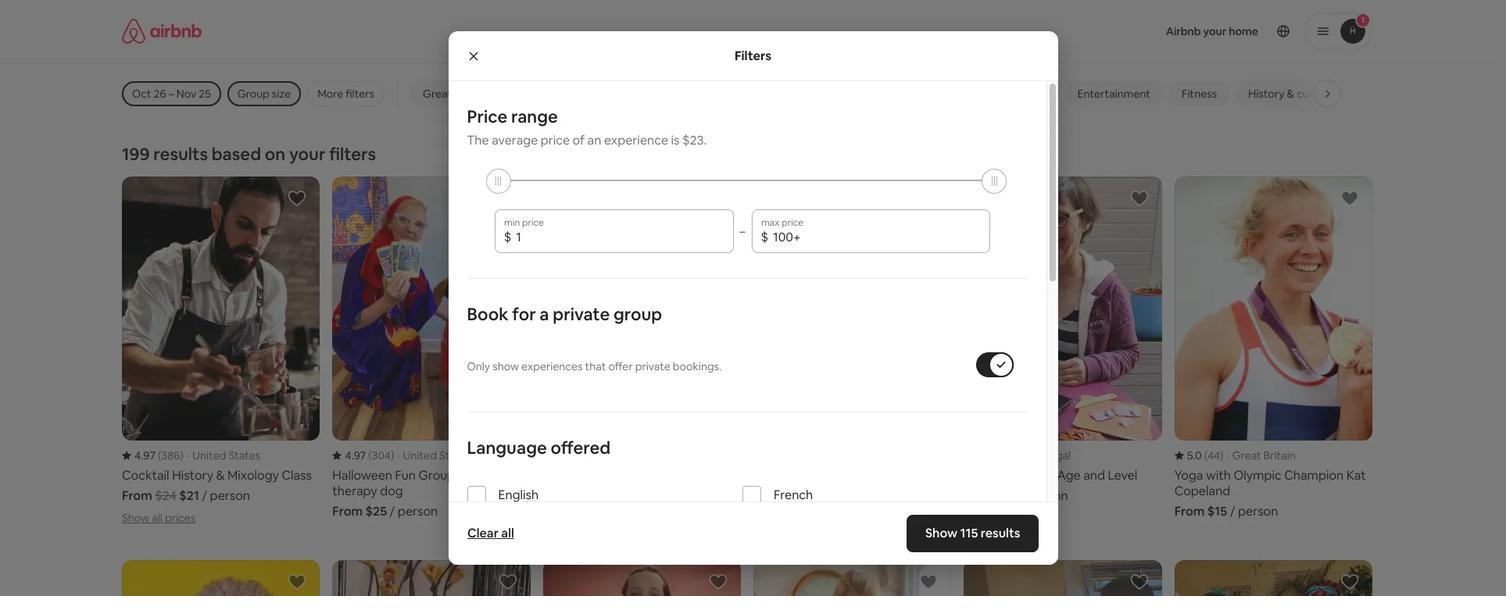 Task type: describe. For each thing, give the bounding box(es) containing it.
person for from $25 / person
[[398, 503, 438, 520]]

5.0
[[1187, 449, 1202, 463]]

/ for from $15 / person
[[1230, 503, 1236, 520]]

groups
[[471, 87, 507, 101]]

yoga with olympic champion kat copeland group
[[1175, 177, 1373, 520]]

save this experience image inside origami for any age and level group
[[1130, 189, 1149, 208]]

only show experiences that offer private bookings.
[[467, 360, 722, 374]]

from for from
[[754, 503, 784, 520]]

more filters button
[[307, 81, 385, 106]]

united for from
[[193, 449, 226, 463]]

&
[[1287, 87, 1295, 101]]

culture
[[1297, 87, 1333, 101]]

44
[[1208, 449, 1220, 463]]

entertainment element
[[1078, 87, 1151, 101]]

person for from $15 / person
[[1238, 503, 1278, 520]]

all inside the "from $24 $21 / person show all prices"
[[152, 511, 163, 525]]

price
[[541, 132, 570, 149]]

$ text field
[[773, 230, 981, 245]]

great for groups
[[423, 87, 507, 101]]

from for from $4 $3 / person
[[543, 488, 573, 504]]

filters
[[735, 47, 772, 64]]

fitness element
[[1182, 87, 1217, 101]]

) for from $25
[[391, 449, 394, 463]]

history & culture
[[1249, 87, 1333, 101]]

$ for $ text box at the top right of the page
[[761, 229, 769, 245]]

115
[[961, 525, 978, 542]]

book for a private group
[[467, 303, 662, 325]]

rating 4.97 out of 5; 304 reviews image
[[333, 449, 394, 463]]

from for from $15 / person
[[1175, 503, 1205, 520]]

is
[[671, 132, 680, 149]]

great inside the yoga with olympic champion kat copeland group
[[1233, 449, 1262, 463]]

save this experience image inside the halloween fun grouptarot with a therapy dog group
[[499, 189, 517, 208]]

show inside more filters 'dialog'
[[926, 525, 958, 542]]

5.0 ( 44 )
[[1187, 449, 1224, 463]]

portugal
[[1028, 449, 1071, 463]]

( inside caipirinha classes & stories of rio group
[[580, 449, 583, 463]]

1 vertical spatial filters
[[329, 143, 376, 165]]

from $25 / person
[[333, 503, 438, 520]]

experience
[[604, 132, 668, 149]]

experiences
[[522, 360, 583, 374]]

a
[[540, 303, 549, 325]]

4.97 ( 386 )
[[134, 449, 184, 463]]

united for from $25
[[403, 449, 437, 463]]

group
[[614, 303, 662, 325]]

rating 4.97 out of 5; 386 reviews image
[[122, 449, 184, 463]]

$23.
[[682, 132, 707, 149]]

clear all
[[467, 525, 514, 542]]

show
[[493, 360, 519, 374]]

$3
[[594, 488, 608, 504]]

language
[[467, 437, 547, 459]]

( for from
[[158, 449, 161, 463]]

rating 5.0 out of 5; 44 reviews image
[[1175, 449, 1224, 463]]

fitness
[[1182, 87, 1217, 101]]

great inside button
[[423, 87, 452, 101]]

more filters dialog
[[448, 31, 1058, 597]]

origami for any age and level group
[[964, 177, 1162, 504]]

$4
[[576, 488, 591, 504]]

on
[[265, 143, 286, 165]]

fitness button
[[1170, 81, 1230, 107]]

) for from $15
[[1220, 449, 1224, 463]]

from for from $25 / person
[[333, 503, 363, 520]]

from $15 / person
[[1175, 503, 1278, 520]]

$ text field
[[516, 230, 724, 245]]

great for groups button
[[410, 81, 519, 107]]

/ inside caipirinha classes & stories of rio group
[[611, 488, 616, 504]]

person inside caipirinha classes & stories of rio group
[[619, 488, 659, 504]]

4.97 for from $25
[[345, 449, 366, 463]]

results inside more filters 'dialog'
[[981, 525, 1021, 542]]

an
[[588, 132, 601, 149]]

show 115 results
[[926, 525, 1021, 542]]

that
[[585, 360, 606, 374]]

caipirinha classes & stories of rio group
[[543, 177, 741, 526]]

french
[[774, 487, 813, 503]]

0 vertical spatial results
[[153, 143, 208, 165]]

britain
[[1264, 449, 1296, 463]]

for for great
[[454, 87, 469, 101]]

person inside the "from $24 $21 / person show all prices"
[[210, 488, 250, 504]]

your
[[289, 143, 326, 165]]

the average price of an experience is $23.
[[467, 132, 707, 149]]

english
[[498, 487, 539, 503]]

· for from
[[187, 449, 189, 463]]

4.99 ( 408 )
[[556, 449, 606, 463]]

halloween fun grouptarot with a therapy dog group
[[333, 177, 531, 520]]

great for groups element
[[423, 87, 507, 101]]

408
[[583, 449, 602, 463]]

price
[[467, 106, 508, 127]]

4.97 ( 304 )
[[345, 449, 394, 463]]

386
[[161, 449, 180, 463]]

clear all button
[[459, 518, 522, 550]]

for for book
[[512, 303, 536, 325]]

from for from $24 $21 / person show all prices
[[122, 488, 152, 504]]

· united states for from $25
[[397, 449, 471, 463]]



Task type: locate. For each thing, give the bounding box(es) containing it.
prices
[[165, 511, 196, 525]]

· inside caipirinha classes & stories of rio group
[[609, 449, 611, 463]]

private
[[553, 303, 610, 325], [635, 360, 671, 374]]

states inside cocktail history & mixology class group
[[229, 449, 261, 463]]

0 vertical spatial private
[[553, 303, 610, 325]]

range
[[511, 106, 558, 127]]

person inside origami for any age and level group
[[1028, 488, 1068, 504]]

person right $15
[[1238, 503, 1278, 520]]

filters inside more filters button
[[346, 87, 374, 101]]

show left prices
[[122, 511, 149, 525]]

1 vertical spatial show
[[926, 525, 958, 542]]

199
[[122, 143, 150, 165]]

0 vertical spatial great
[[423, 87, 452, 101]]

/ inside origami for any age and level group
[[1020, 488, 1026, 504]]

1 · from the left
[[187, 449, 189, 463]]

1 vertical spatial private
[[635, 360, 671, 374]]

the
[[467, 132, 489, 149]]

1 states from the left
[[229, 449, 261, 463]]

4.97 left the 304
[[345, 449, 366, 463]]

) inside caipirinha classes & stories of rio group
[[602, 449, 606, 463]]

history & culture button
[[1236, 81, 1345, 107]]

/ right $15
[[1230, 503, 1236, 520]]

save this experience image
[[499, 189, 517, 208], [499, 573, 517, 592], [1130, 573, 1149, 592]]

0 horizontal spatial states
[[229, 449, 261, 463]]

clear
[[467, 525, 498, 542]]

) for from
[[180, 449, 184, 463]]

0 vertical spatial show
[[122, 511, 149, 525]]

( up $24
[[158, 449, 161, 463]]

4.97
[[134, 449, 155, 463], [345, 449, 366, 463]]

great left 'groups' on the left of the page
[[423, 87, 452, 101]]

1 horizontal spatial great
[[1233, 449, 1262, 463]]

/ inside the halloween fun grouptarot with a therapy dog group
[[390, 503, 395, 520]]

) inside the yoga with olympic champion kat copeland group
[[1220, 449, 1224, 463]]

show
[[122, 511, 149, 525], [926, 525, 958, 542]]

) inside the halloween fun grouptarot with a therapy dog group
[[391, 449, 394, 463]]

0 horizontal spatial results
[[153, 143, 208, 165]]

results right 115
[[981, 525, 1021, 542]]

history
[[1249, 87, 1285, 101]]

( up "$25"
[[368, 449, 372, 463]]

all right clear
[[501, 525, 514, 542]]

0 horizontal spatial great
[[423, 87, 452, 101]]

1 horizontal spatial states
[[439, 449, 471, 463]]

–
[[740, 224, 745, 238]]

/ inside the "from $24 $21 / person show all prices"
[[202, 488, 207, 504]]

( inside cocktail history & mixology class group
[[158, 449, 161, 463]]

great
[[423, 87, 452, 101], [1233, 449, 1262, 463]]

filters right your
[[329, 143, 376, 165]]

person
[[210, 488, 250, 504], [619, 488, 659, 504], [1028, 488, 1068, 504], [398, 503, 438, 520], [1238, 503, 1278, 520]]

from $24 $21 / person show all prices
[[122, 488, 250, 525]]

history & culture element
[[1249, 87, 1333, 101]]

/ inside the yoga with olympic champion kat copeland group
[[1230, 503, 1236, 520]]

united right the 304
[[403, 449, 437, 463]]

bookings.
[[673, 360, 722, 374]]

3 ( from the left
[[580, 449, 583, 463]]

2 ) from the left
[[391, 449, 394, 463]]

0 vertical spatial for
[[454, 87, 469, 101]]

) right 5.0
[[1220, 449, 1224, 463]]

person right "$25"
[[398, 503, 438, 520]]

0 horizontal spatial for
[[454, 87, 469, 101]]

average
[[492, 132, 538, 149]]

offer
[[609, 360, 633, 374]]

$
[[504, 229, 511, 245], [761, 229, 769, 245]]

0 vertical spatial filters
[[346, 87, 374, 101]]

· right '386'
[[187, 449, 189, 463]]

0 horizontal spatial private
[[553, 303, 610, 325]]

·
[[187, 449, 189, 463], [397, 449, 400, 463], [609, 449, 611, 463], [1227, 449, 1230, 463]]

from
[[122, 488, 152, 504], [543, 488, 573, 504], [964, 488, 995, 504], [333, 503, 363, 520], [754, 503, 784, 520], [1175, 503, 1205, 520]]

4 ) from the left
[[1220, 449, 1224, 463]]

· for from $25
[[397, 449, 400, 463]]

1 vertical spatial for
[[512, 303, 536, 325]]

united inside the halloween fun grouptarot with a therapy dog group
[[403, 449, 437, 463]]

(
[[158, 449, 161, 463], [368, 449, 372, 463], [580, 449, 583, 463], [1205, 449, 1208, 463]]

cocktail history & mixology class group
[[122, 177, 320, 526]]

1 · united states from the left
[[187, 449, 261, 463]]

/ right $16
[[1020, 488, 1026, 504]]

4.97 left '386'
[[134, 449, 155, 463]]

3 ) from the left
[[602, 449, 606, 463]]

private right the "a"
[[553, 303, 610, 325]]

save this experience image inside cocktail history & mixology class group
[[288, 189, 307, 208]]

1 vertical spatial results
[[981, 525, 1021, 542]]

2 · united states from the left
[[397, 449, 471, 463]]

0 horizontal spatial united
[[193, 449, 226, 463]]

· for from $15
[[1227, 449, 1230, 463]]

2 united from the left
[[403, 449, 437, 463]]

0 horizontal spatial 4.97
[[134, 449, 155, 463]]

from inside the halloween fun grouptarot with a therapy dog group
[[333, 503, 363, 520]]

all inside "button"
[[501, 525, 514, 542]]

$24
[[155, 488, 177, 504]]

$21
[[179, 488, 199, 504]]

4.99
[[556, 449, 577, 463]]

0 vertical spatial all
[[152, 511, 163, 525]]

2 · from the left
[[397, 449, 400, 463]]

states for from
[[229, 449, 261, 463]]

0 horizontal spatial · united states
[[187, 449, 261, 463]]

) up from $25 / person at the bottom of the page
[[391, 449, 394, 463]]

united inside cocktail history & mixology class group
[[193, 449, 226, 463]]

states right '386'
[[229, 449, 261, 463]]

4.97 inside the halloween fun grouptarot with a therapy dog group
[[345, 449, 366, 463]]

from inside crepes & hazelnut spread by notre-dame group
[[754, 503, 784, 520]]

for inside more filters 'dialog'
[[512, 303, 536, 325]]

1 horizontal spatial all
[[501, 525, 514, 542]]

2 states from the left
[[439, 449, 471, 463]]

$25
[[366, 503, 387, 520]]

1 $ from the left
[[504, 229, 511, 245]]

of
[[573, 132, 585, 149]]

· inside cocktail history & mixology class group
[[187, 449, 189, 463]]

3 · from the left
[[609, 449, 611, 463]]

save this experience image
[[288, 189, 307, 208], [1130, 189, 1149, 208], [1341, 189, 1359, 208], [288, 573, 307, 592], [709, 573, 728, 592], [920, 573, 938, 592], [1341, 573, 1359, 592]]

· united states inside the halloween fun grouptarot with a therapy dog group
[[397, 449, 471, 463]]

4 · from the left
[[1227, 449, 1230, 463]]

( for from $15
[[1205, 449, 1208, 463]]

states right the 304
[[439, 449, 471, 463]]

language offered
[[467, 437, 611, 459]]

304
[[372, 449, 391, 463]]

for left the "a"
[[512, 303, 536, 325]]

( right 5.0
[[1205, 449, 1208, 463]]

1 horizontal spatial 4.97
[[345, 449, 366, 463]]

book
[[467, 303, 509, 325]]

only
[[467, 360, 490, 374]]

1 horizontal spatial · united states
[[397, 449, 471, 463]]

2 ( from the left
[[368, 449, 372, 463]]

person for from $16 / person
[[1028, 488, 1068, 504]]

all
[[152, 511, 163, 525], [501, 525, 514, 542]]

1 horizontal spatial $
[[761, 229, 769, 245]]

person inside the halloween fun grouptarot with a therapy dog group
[[398, 503, 438, 520]]

· inside the yoga with olympic champion kat copeland group
[[1227, 449, 1230, 463]]

from $4 $3 / person
[[543, 488, 659, 504]]

1 vertical spatial all
[[501, 525, 514, 542]]

/ right "$25"
[[390, 503, 395, 520]]

) inside cocktail history & mixology class group
[[180, 449, 184, 463]]

4.97 inside cocktail history & mixology class group
[[134, 449, 155, 463]]

1 united from the left
[[193, 449, 226, 463]]

all left prices
[[152, 511, 163, 525]]

more filters
[[318, 87, 374, 101]]

offered
[[551, 437, 611, 459]]

1 horizontal spatial private
[[635, 360, 671, 374]]

1 horizontal spatial show
[[926, 525, 958, 542]]

crepes & hazelnut spread by notre-dame group
[[754, 177, 952, 542]]

· right 44
[[1227, 449, 1230, 463]]

results right 199
[[153, 143, 208, 165]]

states for from $25
[[439, 449, 471, 463]]

( right 4.99
[[580, 449, 583, 463]]

· right the 304
[[397, 449, 400, 463]]

rating 4.99 out of 5; 408 reviews image
[[543, 449, 606, 463]]

based
[[212, 143, 261, 165]]

from for from $16 / person
[[964, 488, 995, 504]]

1 horizontal spatial united
[[403, 449, 437, 463]]

/ right $3
[[611, 488, 616, 504]]

/ for from $25 / person
[[390, 503, 395, 520]]

1 vertical spatial great
[[1233, 449, 1262, 463]]

filters
[[346, 87, 374, 101], [329, 143, 376, 165]]

2 $ from the left
[[761, 229, 769, 245]]

0 horizontal spatial $
[[504, 229, 511, 245]]

)
[[180, 449, 184, 463], [391, 449, 394, 463], [602, 449, 606, 463], [1220, 449, 1224, 463]]

) up $21
[[180, 449, 184, 463]]

/
[[202, 488, 207, 504], [611, 488, 616, 504], [1020, 488, 1026, 504], [390, 503, 395, 520], [1230, 503, 1236, 520]]

price range
[[467, 106, 558, 127]]

· united states for from
[[187, 449, 261, 463]]

· united states
[[187, 449, 261, 463], [397, 449, 471, 463]]

great left britain
[[1233, 449, 1262, 463]]

for inside button
[[454, 87, 469, 101]]

) right 4.99
[[602, 449, 606, 463]]

0 horizontal spatial show
[[122, 511, 149, 525]]

1 horizontal spatial for
[[512, 303, 536, 325]]

united right '386'
[[193, 449, 226, 463]]

more
[[318, 87, 343, 101]]

1 ) from the left
[[180, 449, 184, 463]]

/ for from $16 / person
[[1020, 488, 1026, 504]]

$16
[[997, 488, 1017, 504]]

states inside the halloween fun grouptarot with a therapy dog group
[[439, 449, 471, 463]]

( inside the halloween fun grouptarot with a therapy dog group
[[368, 449, 372, 463]]

for left 'groups' on the left of the page
[[454, 87, 469, 101]]

( for from $25
[[368, 449, 372, 463]]

person down portugal on the bottom right of the page
[[1028, 488, 1068, 504]]

· inside the halloween fun grouptarot with a therapy dog group
[[397, 449, 400, 463]]

from inside the yoga with olympic champion kat copeland group
[[1175, 503, 1205, 520]]

show all prices button
[[122, 511, 196, 525]]

2 4.97 from the left
[[345, 449, 366, 463]]

· right 408
[[609, 449, 611, 463]]

for
[[454, 87, 469, 101], [512, 303, 536, 325]]

results
[[153, 143, 208, 165], [981, 525, 1021, 542]]

/ right $21
[[202, 488, 207, 504]]

states
[[229, 449, 261, 463], [439, 449, 471, 463]]

4.97 for from
[[134, 449, 155, 463]]

show inside the "from $24 $21 / person show all prices"
[[122, 511, 149, 525]]

entertainment
[[1078, 87, 1151, 101]]

private right offer
[[635, 360, 671, 374]]

0 horizontal spatial all
[[152, 511, 163, 525]]

from inside caipirinha classes & stories of rio group
[[543, 488, 573, 504]]

4 ( from the left
[[1205, 449, 1208, 463]]

1 ( from the left
[[158, 449, 161, 463]]

$ for $ text field at the left
[[504, 229, 511, 245]]

( inside the yoga with olympic champion kat copeland group
[[1205, 449, 1208, 463]]

1 horizontal spatial results
[[981, 525, 1021, 542]]

person right $3
[[619, 488, 659, 504]]

1 4.97 from the left
[[134, 449, 155, 463]]

show 115 results link
[[907, 515, 1039, 553]]

filters right more
[[346, 87, 374, 101]]

· great britain
[[1227, 449, 1296, 463]]

from inside origami for any age and level group
[[964, 488, 995, 504]]

· united states inside cocktail history & mixology class group
[[187, 449, 261, 463]]

199 results based on your filters
[[122, 143, 376, 165]]

from inside the "from $24 $21 / person show all prices"
[[122, 488, 152, 504]]

united
[[193, 449, 226, 463], [403, 449, 437, 463]]

profile element
[[883, 0, 1373, 63]]

show left 115
[[926, 525, 958, 542]]

$15
[[1208, 503, 1228, 520]]

person inside the yoga with olympic champion kat copeland group
[[1238, 503, 1278, 520]]

· united states up $21
[[187, 449, 261, 463]]

from $16 / person
[[964, 488, 1068, 504]]

entertainment button
[[1065, 81, 1163, 107]]

· united states right the 304
[[397, 449, 471, 463]]

person right $21
[[210, 488, 250, 504]]



Task type: vqa. For each thing, say whether or not it's contained in the screenshot.
the Dammuso
no



